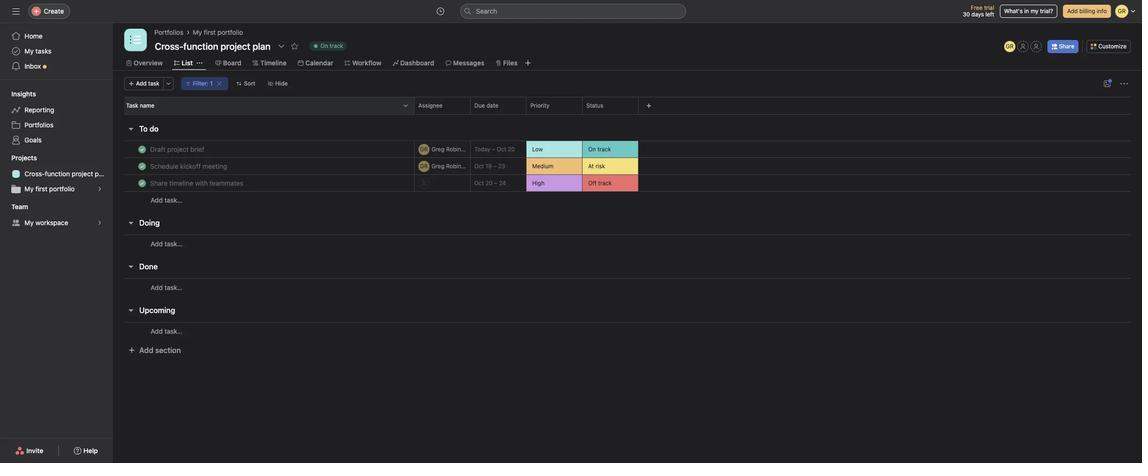 Task type: vqa. For each thing, say whether or not it's contained in the screenshot.
the bottom the 'Portfolios' link
yes



Task type: locate. For each thing, give the bounding box(es) containing it.
1 vertical spatial portfolios
[[24, 121, 53, 129]]

0 horizontal spatial portfolios
[[24, 121, 53, 129]]

1 vertical spatial greg
[[432, 163, 445, 170]]

on
[[321, 42, 328, 49], [588, 146, 596, 153]]

completed image inside draft project brief cell
[[136, 144, 148, 155]]

1 horizontal spatial 20
[[508, 146, 515, 153]]

my
[[1031, 8, 1039, 15]]

my
[[193, 28, 202, 36], [24, 47, 34, 55], [24, 185, 34, 193], [24, 219, 34, 227]]

search list box
[[460, 4, 686, 19]]

add task… inside header to do tree grid
[[151, 196, 183, 204]]

1 vertical spatial greg robinson
[[432, 163, 471, 170]]

on track inside dropdown button
[[588, 146, 611, 153]]

files link
[[496, 58, 518, 68]]

team
[[11, 203, 28, 211]]

0 vertical spatial greg
[[432, 146, 445, 153]]

0 vertical spatial completed image
[[136, 144, 148, 155]]

3 task… from the top
[[165, 284, 183, 292]]

portfolios link
[[154, 27, 183, 38], [6, 118, 107, 133]]

1 vertical spatial completed image
[[136, 178, 148, 189]]

add task… up upcoming
[[151, 284, 183, 292]]

1 vertical spatial –
[[493, 163, 497, 170]]

track up calendar on the left top
[[330, 42, 343, 49]]

add task… button up add a task to this section image
[[151, 195, 183, 206]]

2 vertical spatial gr
[[420, 163, 428, 170]]

search button
[[460, 4, 686, 19]]

1 horizontal spatial on track
[[588, 146, 611, 153]]

my first portfolio link down function
[[6, 182, 107, 197]]

1 vertical spatial collapse task list for this section image
[[127, 263, 135, 271]]

row
[[113, 97, 1142, 114], [124, 114, 1131, 115], [113, 141, 1142, 158], [113, 158, 1142, 175], [113, 175, 1142, 192]]

1 vertical spatial on track
[[588, 146, 611, 153]]

0 horizontal spatial my first portfolio link
[[6, 182, 107, 197]]

track for today – oct 20
[[598, 146, 611, 153]]

my tasks link
[[6, 44, 107, 59]]

completed image
[[136, 144, 148, 155], [136, 178, 148, 189]]

2 vertical spatial track
[[598, 180, 612, 187]]

1 vertical spatial 20
[[486, 180, 493, 187]]

completed checkbox inside share timeline with teammates cell
[[136, 178, 148, 189]]

priority
[[530, 102, 550, 109]]

task… up section
[[165, 327, 183, 335]]

23
[[498, 163, 505, 170]]

draft project brief cell
[[113, 141, 415, 158]]

add up doing button
[[151, 196, 163, 204]]

1 horizontal spatial portfolios
[[154, 28, 183, 36]]

create
[[44, 7, 64, 15]]

portfolio down cross-function project plan
[[49, 185, 75, 193]]

on track up risk
[[588, 146, 611, 153]]

collapse task list for this section image left to
[[127, 125, 135, 133]]

1 greg robinson from the top
[[432, 146, 471, 153]]

upcoming
[[139, 306, 175, 315]]

1 greg from the top
[[432, 146, 445, 153]]

1 vertical spatial collapse task list for this section image
[[127, 307, 135, 314]]

add task… up section
[[151, 327, 183, 335]]

dashboard link
[[393, 58, 434, 68]]

robinson left the today
[[446, 146, 471, 153]]

add left 'task'
[[136, 80, 147, 87]]

my left tasks
[[24, 47, 34, 55]]

task…
[[165, 196, 183, 204], [165, 240, 183, 248], [165, 284, 183, 292], [165, 327, 183, 335]]

sort button
[[232, 77, 260, 90]]

on track up calendar on the left top
[[321, 42, 343, 49]]

0 vertical spatial on track
[[321, 42, 343, 49]]

completed checkbox down completed checkbox
[[136, 161, 148, 172]]

– left '24'
[[494, 180, 498, 187]]

task… up add a task to this section image
[[165, 196, 183, 204]]

2 completed image from the top
[[136, 178, 148, 189]]

save options image
[[1104, 80, 1111, 88]]

oct
[[497, 146, 506, 153], [474, 163, 484, 170], [474, 180, 484, 187]]

first up the board link
[[204, 28, 216, 36]]

portfolios inside insights element
[[24, 121, 53, 129]]

2 collapse task list for this section image from the top
[[127, 263, 135, 271]]

1 horizontal spatial my first portfolio
[[193, 28, 243, 36]]

portfolios down reporting at the left top
[[24, 121, 53, 129]]

goals
[[24, 136, 42, 144]]

1 vertical spatial gr
[[420, 146, 428, 153]]

1 vertical spatial robinson
[[446, 163, 471, 170]]

add task… button up section
[[151, 326, 183, 337]]

invite button
[[9, 443, 50, 460]]

1 task… from the top
[[165, 196, 183, 204]]

0 vertical spatial my first portfolio
[[193, 28, 243, 36]]

on up "at"
[[588, 146, 596, 153]]

timeline link
[[253, 58, 287, 68]]

–
[[492, 146, 495, 153], [493, 163, 497, 170], [494, 180, 498, 187]]

on up calendar on the left top
[[321, 42, 328, 49]]

show sort options image
[[403, 103, 409, 109]]

0 horizontal spatial portfolio
[[49, 185, 75, 193]]

more actions image right 'task'
[[166, 81, 171, 87]]

add task… row
[[113, 192, 1142, 209], [113, 235, 1142, 253], [113, 279, 1142, 297], [113, 322, 1142, 340]]

task name
[[126, 102, 154, 109]]

reporting
[[24, 106, 54, 114]]

add left section
[[139, 346, 153, 355]]

tab actions image
[[197, 60, 202, 66]]

robinson for today
[[446, 146, 471, 153]]

workspace
[[35, 219, 68, 227]]

task
[[126, 102, 138, 109]]

share timeline with teammates cell
[[113, 175, 415, 192]]

0 horizontal spatial on track
[[321, 42, 343, 49]]

function
[[45, 170, 70, 178]]

name
[[140, 102, 154, 109]]

oct down oct 19 – 23 at the left top of page
[[474, 180, 484, 187]]

2 vertical spatial –
[[494, 180, 498, 187]]

completed checkbox down completed image
[[136, 178, 148, 189]]

add inside 'button'
[[136, 80, 147, 87]]

– inside row
[[494, 180, 498, 187]]

1 vertical spatial my first portfolio
[[24, 185, 75, 193]]

robinson left 19 at top left
[[446, 163, 471, 170]]

0 horizontal spatial more actions image
[[166, 81, 171, 87]]

medium button
[[527, 158, 582, 175]]

0 vertical spatial portfolios link
[[154, 27, 183, 38]]

2 completed checkbox from the top
[[136, 178, 148, 189]]

my first portfolio link up the board link
[[193, 27, 243, 38]]

create button
[[28, 4, 70, 19]]

clear image
[[217, 81, 222, 87]]

task… for 1st collapse task list for this section image from the bottom
[[165, 284, 183, 292]]

4 add task… button from the top
[[151, 326, 183, 337]]

20 left low
[[508, 146, 515, 153]]

risk
[[596, 163, 605, 170]]

task… for collapse task list for this section icon related to upcoming
[[165, 327, 183, 335]]

1 completed image from the top
[[136, 144, 148, 155]]

more actions image right save options image
[[1121, 80, 1128, 88]]

row containing task name
[[113, 97, 1142, 114]]

customize
[[1099, 43, 1127, 50]]

add left billing
[[1067, 8, 1078, 15]]

0 horizontal spatial on
[[321, 42, 328, 49]]

add inside header to do tree grid
[[151, 196, 163, 204]]

portfolios link down reporting at the left top
[[6, 118, 107, 133]]

1 completed checkbox from the top
[[136, 161, 148, 172]]

0 horizontal spatial portfolios link
[[6, 118, 107, 133]]

collapse task list for this section image left upcoming
[[127, 307, 135, 314]]

1 vertical spatial portfolio
[[49, 185, 75, 193]]

collapse task list for this section image left doing at the top
[[127, 219, 135, 227]]

at
[[588, 163, 594, 170]]

add
[[1067, 8, 1078, 15], [136, 80, 147, 87], [151, 196, 163, 204], [151, 240, 163, 248], [151, 284, 163, 292], [151, 327, 163, 335], [139, 346, 153, 355]]

20 left '24'
[[486, 180, 493, 187]]

1 add task… row from the top
[[113, 192, 1142, 209]]

more actions image
[[1121, 80, 1128, 88], [166, 81, 171, 87]]

add section
[[139, 346, 181, 355]]

add task… button for collapse task list for this section icon related to upcoming
[[151, 326, 183, 337]]

0 vertical spatial on
[[321, 42, 328, 49]]

projects element
[[0, 150, 113, 199]]

goals link
[[6, 133, 107, 148]]

– right the today
[[492, 146, 495, 153]]

completed image down completed image
[[136, 178, 148, 189]]

assignee
[[418, 102, 443, 109]]

0 vertical spatial track
[[330, 42, 343, 49]]

1 horizontal spatial portfolios link
[[154, 27, 183, 38]]

low button
[[527, 141, 582, 158]]

portfolios link up list link
[[154, 27, 183, 38]]

portfolio up board
[[217, 28, 243, 36]]

2 collapse task list for this section image from the top
[[127, 307, 135, 314]]

0 horizontal spatial 20
[[486, 180, 493, 187]]

track inside dropdown button
[[598, 146, 611, 153]]

Completed checkbox
[[136, 161, 148, 172], [136, 178, 148, 189]]

filter: 1 button
[[181, 77, 228, 90]]

see details, my first portfolio image
[[97, 186, 103, 192]]

1 add task… button from the top
[[151, 195, 183, 206]]

plan
[[95, 170, 108, 178]]

2 vertical spatial oct
[[474, 180, 484, 187]]

add task… down add a task to this section image
[[151, 240, 183, 248]]

first down cross-
[[35, 185, 47, 193]]

portfolios up list link
[[154, 28, 183, 36]]

0 vertical spatial robinson
[[446, 146, 471, 153]]

0 vertical spatial collapse task list for this section image
[[127, 219, 135, 227]]

my down cross-
[[24, 185, 34, 193]]

header to do tree grid
[[113, 141, 1142, 209]]

home link
[[6, 29, 107, 44]]

0 vertical spatial portfolio
[[217, 28, 243, 36]]

today
[[474, 146, 490, 153]]

1 vertical spatial first
[[35, 185, 47, 193]]

my first portfolio
[[193, 28, 243, 36], [24, 185, 75, 193]]

calendar link
[[298, 58, 333, 68]]

add task… button down add a task to this section image
[[151, 239, 183, 249]]

2 add task… button from the top
[[151, 239, 183, 249]]

task… down add a task to this section image
[[165, 240, 183, 248]]

2 robinson from the top
[[446, 163, 471, 170]]

2 greg robinson from the top
[[432, 163, 471, 170]]

my inside projects element
[[24, 185, 34, 193]]

4 task… from the top
[[165, 327, 183, 335]]

– right 19 at top left
[[493, 163, 497, 170]]

my first portfolio up the board link
[[193, 28, 243, 36]]

1 vertical spatial completed checkbox
[[136, 178, 148, 189]]

add task button
[[124, 77, 164, 90]]

19
[[486, 163, 492, 170]]

0 vertical spatial collapse task list for this section image
[[127, 125, 135, 133]]

completed image
[[136, 161, 148, 172]]

task… up upcoming
[[165, 284, 183, 292]]

what's in my trial?
[[1004, 8, 1053, 15]]

collapse task list for this section image
[[127, 219, 135, 227], [127, 307, 135, 314]]

1 collapse task list for this section image from the top
[[127, 219, 135, 227]]

1 vertical spatial on
[[588, 146, 596, 153]]

1 robinson from the top
[[446, 146, 471, 153]]

Share timeline with teammates text field
[[148, 179, 246, 188]]

completed image up completed image
[[136, 144, 148, 155]]

3 add task… button from the top
[[151, 283, 183, 293]]

gr button
[[1004, 41, 1016, 52]]

what's
[[1004, 8, 1023, 15]]

to do
[[139, 125, 159, 133]]

completed image inside share timeline with teammates cell
[[136, 178, 148, 189]]

1 horizontal spatial on
[[588, 146, 596, 153]]

share button
[[1048, 40, 1079, 53]]

messages link
[[446, 58, 485, 68]]

greg robinson
[[432, 146, 471, 153], [432, 163, 471, 170]]

add task… button up upcoming
[[151, 283, 183, 293]]

my inside the 'global' element
[[24, 47, 34, 55]]

collapse task list for this section image
[[127, 125, 135, 133], [127, 263, 135, 271]]

on inside on track popup button
[[321, 42, 328, 49]]

track
[[330, 42, 343, 49], [598, 146, 611, 153], [598, 180, 612, 187]]

0 vertical spatial greg robinson
[[432, 146, 471, 153]]

2 add task… row from the top
[[113, 235, 1142, 253]]

add section button
[[124, 342, 185, 359]]

high
[[532, 180, 545, 187]]

oct for oct 20 – 24
[[474, 180, 484, 187]]

0 horizontal spatial first
[[35, 185, 47, 193]]

1 vertical spatial portfolios link
[[6, 118, 107, 133]]

robinson for oct 19
[[446, 163, 471, 170]]

gr
[[1006, 43, 1014, 50], [420, 146, 428, 153], [420, 163, 428, 170]]

my first portfolio down "cross-function project plan" link
[[24, 185, 75, 193]]

upcoming button
[[139, 302, 175, 319]]

0 vertical spatial 20
[[508, 146, 515, 153]]

2 task… from the top
[[165, 240, 183, 248]]

4 add task… row from the top
[[113, 322, 1142, 340]]

gr for on track
[[420, 146, 428, 153]]

greg robinson left 19 at top left
[[432, 163, 471, 170]]

1 vertical spatial oct
[[474, 163, 484, 170]]

my workspace
[[24, 219, 68, 227]]

2 greg from the top
[[432, 163, 445, 170]]

oct up 23
[[497, 146, 506, 153]]

my down team
[[24, 219, 34, 227]]

add billing info
[[1067, 8, 1107, 15]]

my for my workspace link
[[24, 219, 34, 227]]

greg robinson left the today
[[432, 146, 471, 153]]

completed image for oct 20 – 24
[[136, 178, 148, 189]]

collapse task list for this section image left done
[[127, 263, 135, 271]]

0 vertical spatial gr
[[1006, 43, 1014, 50]]

my inside "teams" element
[[24, 219, 34, 227]]

add down done
[[151, 284, 163, 292]]

track right off
[[598, 180, 612, 187]]

20 inside row
[[486, 180, 493, 187]]

completed checkbox inside schedule kickoff meeting cell
[[136, 161, 148, 172]]

invite
[[26, 447, 43, 455]]

1 horizontal spatial first
[[204, 28, 216, 36]]

track up risk
[[598, 146, 611, 153]]

add tab image
[[524, 59, 532, 67]]

0 vertical spatial completed checkbox
[[136, 161, 148, 172]]

0 horizontal spatial my first portfolio
[[24, 185, 75, 193]]

task
[[148, 80, 159, 87]]

doing button
[[139, 215, 160, 232]]

None text field
[[152, 38, 273, 55]]

board
[[223, 59, 241, 67]]

20
[[508, 146, 515, 153], [486, 180, 493, 187]]

1 horizontal spatial my first portfolio link
[[193, 27, 243, 38]]

4 add task… from the top
[[151, 327, 183, 335]]

project
[[72, 170, 93, 178]]

1 add task… from the top
[[151, 196, 183, 204]]

my for my tasks link
[[24, 47, 34, 55]]

oct left 19 at top left
[[474, 163, 484, 170]]

1 vertical spatial track
[[598, 146, 611, 153]]

add task… up add a task to this section image
[[151, 196, 183, 204]]



Task type: describe. For each thing, give the bounding box(es) containing it.
my first portfolio inside projects element
[[24, 185, 75, 193]]

portfolio inside projects element
[[49, 185, 75, 193]]

projects button
[[0, 153, 37, 163]]

my tasks
[[24, 47, 51, 55]]

Completed checkbox
[[136, 144, 148, 155]]

status
[[586, 102, 604, 109]]

1 horizontal spatial portfolio
[[217, 28, 243, 36]]

gr for at risk
[[420, 163, 428, 170]]

free
[[971, 4, 983, 11]]

high button
[[527, 175, 582, 192]]

calendar
[[305, 59, 333, 67]]

1 horizontal spatial more actions image
[[1121, 80, 1128, 88]]

3 add task… row from the top
[[113, 279, 1142, 297]]

greg for today – oct 20
[[432, 146, 445, 153]]

add task
[[136, 80, 159, 87]]

home
[[24, 32, 42, 40]]

add to starred image
[[291, 42, 298, 50]]

hide button
[[263, 77, 292, 90]]

timeline
[[260, 59, 287, 67]]

list
[[182, 59, 193, 67]]

off track button
[[583, 175, 638, 192]]

add task… button inside header to do tree grid
[[151, 195, 183, 206]]

show options image
[[278, 42, 285, 50]]

0 vertical spatial my first portfolio link
[[193, 27, 243, 38]]

greg robinson for today
[[432, 146, 471, 153]]

filter:
[[193, 80, 209, 87]]

help button
[[68, 443, 104, 460]]

add a task to this section image
[[165, 219, 172, 227]]

overview
[[134, 59, 163, 67]]

oct for oct 19 – 23
[[474, 163, 484, 170]]

add billing info button
[[1063, 5, 1111, 18]]

on track button
[[583, 141, 638, 158]]

tasks
[[35, 47, 51, 55]]

done button
[[139, 258, 158, 275]]

row containing high
[[113, 175, 1142, 192]]

completed checkbox for oct 19
[[136, 161, 148, 172]]

dashboard
[[400, 59, 434, 67]]

workflow link
[[345, 58, 382, 68]]

30
[[963, 11, 970, 18]]

1 vertical spatial my first portfolio link
[[6, 182, 107, 197]]

my workspace link
[[6, 216, 107, 231]]

add up add section button
[[151, 327, 163, 335]]

add task… button for 1st collapse task list for this section image from the bottom
[[151, 283, 183, 293]]

add task… button for collapse task list for this section icon related to doing
[[151, 239, 183, 249]]

to
[[139, 125, 148, 133]]

trial
[[984, 4, 994, 11]]

free trial 30 days left
[[963, 4, 994, 18]]

on inside on track dropdown button
[[588, 146, 596, 153]]

what's in my trial? button
[[1000, 5, 1058, 18]]

24
[[499, 180, 506, 187]]

collapse task list for this section image for upcoming
[[127, 307, 135, 314]]

info
[[1097, 8, 1107, 15]]

teams element
[[0, 199, 113, 233]]

off
[[588, 180, 597, 187]]

3 add task… from the top
[[151, 284, 183, 292]]

0 vertical spatial –
[[492, 146, 495, 153]]

medium
[[532, 163, 554, 170]]

– for oct 19
[[493, 163, 497, 170]]

list link
[[174, 58, 193, 68]]

trial?
[[1040, 8, 1053, 15]]

history image
[[437, 8, 444, 15]]

add field image
[[646, 103, 652, 109]]

search
[[476, 7, 497, 15]]

board link
[[215, 58, 241, 68]]

inbox link
[[6, 59, 107, 74]]

my up tab actions icon
[[193, 28, 202, 36]]

help
[[83, 447, 98, 455]]

see details, my workspace image
[[97, 220, 103, 226]]

first inside projects element
[[35, 185, 47, 193]]

global element
[[0, 23, 113, 80]]

Schedule kickoff meeting text field
[[148, 162, 230, 171]]

section
[[155, 346, 181, 355]]

due
[[474, 102, 485, 109]]

task… inside header to do tree grid
[[165, 196, 183, 204]]

Draft project brief text field
[[148, 145, 207, 154]]

hide sidebar image
[[12, 8, 20, 15]]

my for the bottom my first portfolio link
[[24, 185, 34, 193]]

team button
[[0, 202, 28, 212]]

– for oct 20
[[494, 180, 498, 187]]

1
[[210, 80, 213, 87]]

on track button
[[305, 40, 351, 53]]

0 vertical spatial oct
[[497, 146, 506, 153]]

gr inside button
[[1006, 43, 1014, 50]]

at risk
[[588, 163, 605, 170]]

customize button
[[1087, 40, 1131, 53]]

share
[[1059, 43, 1075, 50]]

cross-function project plan link
[[6, 167, 108, 182]]

insights element
[[0, 86, 113, 150]]

task… for collapse task list for this section icon related to doing
[[165, 240, 183, 248]]

at risk button
[[583, 158, 638, 175]]

do
[[150, 125, 159, 133]]

completed checkbox for oct 20
[[136, 178, 148, 189]]

on track inside popup button
[[321, 42, 343, 49]]

off track
[[588, 180, 612, 187]]

days
[[972, 11, 984, 18]]

low
[[532, 146, 543, 153]]

collapse task list for this section image for doing
[[127, 219, 135, 227]]

in
[[1025, 8, 1029, 15]]

filter: 1
[[193, 80, 213, 87]]

sort
[[244, 80, 255, 87]]

track for oct 20 – 24
[[598, 180, 612, 187]]

0 vertical spatial portfolios
[[154, 28, 183, 36]]

oct 20 – 24
[[474, 180, 506, 187]]

completed image for today – oct 20
[[136, 144, 148, 155]]

to do button
[[139, 120, 159, 137]]

add down doing button
[[151, 240, 163, 248]]

2 add task… from the top
[[151, 240, 183, 248]]

messages
[[453, 59, 485, 67]]

projects
[[11, 154, 37, 162]]

overview link
[[126, 58, 163, 68]]

left
[[986, 11, 994, 18]]

oct 19 – 23
[[474, 163, 505, 170]]

greg robinson for oct
[[432, 163, 471, 170]]

doing
[[139, 219, 160, 227]]

list image
[[130, 34, 141, 46]]

done
[[139, 263, 158, 271]]

date
[[487, 102, 498, 109]]

due date
[[474, 102, 498, 109]]

schedule kickoff meeting cell
[[113, 158, 415, 175]]

workflow
[[352, 59, 382, 67]]

reporting link
[[6, 103, 107, 118]]

0 vertical spatial first
[[204, 28, 216, 36]]

greg for oct 19 – 23
[[432, 163, 445, 170]]

1 collapse task list for this section image from the top
[[127, 125, 135, 133]]



